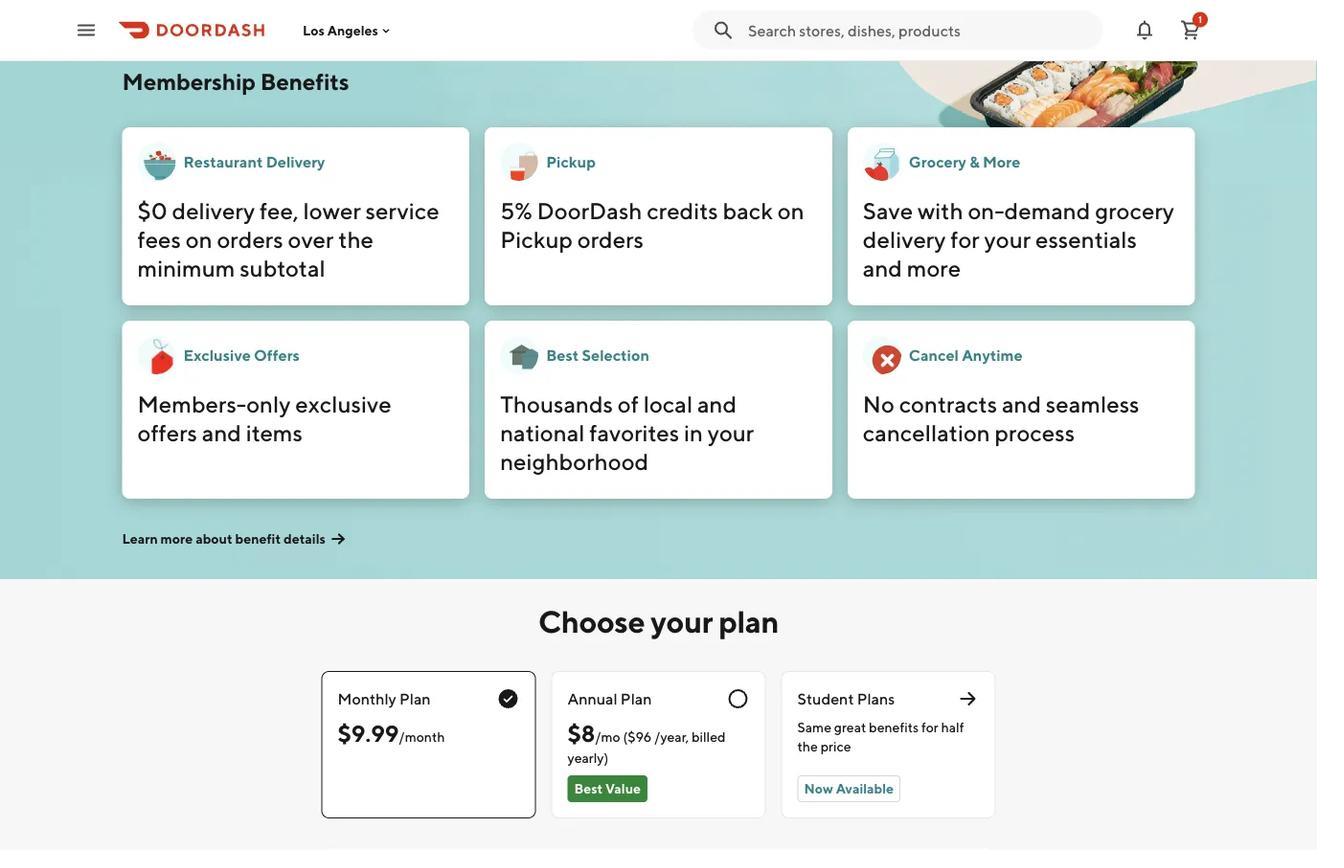 Task type: vqa. For each thing, say whether or not it's contained in the screenshot.
middle Add item to cart icon
no



Task type: locate. For each thing, give the bounding box(es) containing it.
0 vertical spatial best
[[546, 346, 579, 365]]

favorites
[[589, 419, 679, 446]]

save with on-demand grocery delivery for your essentials and more
[[863, 197, 1175, 282]]

now available
[[804, 781, 894, 797]]

1 vertical spatial delivery
[[863, 226, 946, 253]]

and up process
[[1002, 390, 1042, 418]]

1 button
[[1172, 11, 1210, 49]]

student plans
[[798, 690, 895, 709]]

annual plan
[[568, 690, 652, 709]]

your inside 'save with on-demand grocery delivery for your essentials and more'
[[984, 226, 1031, 253]]

and inside no contracts and seamless cancellation process
[[1002, 390, 1042, 418]]

1 horizontal spatial orders
[[578, 226, 644, 253]]

yearly)
[[568, 751, 609, 766]]

thousands
[[500, 390, 613, 418]]

exclusive
[[183, 346, 251, 365]]

details
[[284, 531, 326, 547]]

1 horizontal spatial more
[[907, 254, 961, 282]]

grocery
[[1095, 197, 1175, 224]]

cancellation
[[863, 419, 990, 446]]

offers
[[137, 419, 197, 446]]

delivery down save
[[863, 226, 946, 253]]

orders down fee,
[[217, 226, 283, 253]]

your for and
[[708, 419, 754, 446]]

0 vertical spatial for
[[951, 226, 980, 253]]

more down with
[[907, 254, 961, 282]]

0 vertical spatial on
[[778, 197, 804, 224]]

exclusive offers
[[183, 346, 300, 365]]

orders down doordash at the top of the page
[[578, 226, 644, 253]]

1 items, open order cart image
[[1179, 19, 1202, 42]]

1 horizontal spatial delivery
[[863, 226, 946, 253]]

$9.99
[[338, 720, 399, 747]]

2 orders from the left
[[578, 226, 644, 253]]

save
[[863, 197, 913, 224]]

the down lower
[[338, 226, 374, 253]]

0 horizontal spatial on
[[186, 226, 212, 253]]

1 vertical spatial best
[[574, 781, 603, 797]]

your
[[984, 226, 1031, 253], [708, 419, 754, 446], [651, 604, 713, 640]]

best value
[[574, 781, 641, 797]]

0 vertical spatial your
[[984, 226, 1031, 253]]

subtotal
[[240, 254, 326, 282]]

and inside 'save with on-demand grocery delivery for your essentials and more'
[[863, 254, 903, 282]]

1 vertical spatial on
[[186, 226, 212, 253]]

best up the thousands
[[546, 346, 579, 365]]

on right back on the right top of page
[[778, 197, 804, 224]]

pickup up doordash at the top of the page
[[546, 153, 596, 171]]

0 horizontal spatial for
[[922, 720, 939, 736]]

seamless
[[1046, 390, 1140, 418]]

delivery down restaurant
[[172, 197, 255, 224]]

delivery
[[172, 197, 255, 224], [863, 226, 946, 253]]

half
[[941, 720, 964, 736]]

1 horizontal spatial plan
[[621, 690, 652, 709]]

orders inside $0 delivery fee, lower service fees on orders over the minimum subtotal
[[217, 226, 283, 253]]

on inside $0 delivery fee, lower service fees on orders over the minimum subtotal
[[186, 226, 212, 253]]

cancel anytime
[[909, 346, 1023, 365]]

no contracts and seamless cancellation process
[[863, 390, 1140, 446]]

0 horizontal spatial the
[[338, 226, 374, 253]]

minimum
[[137, 254, 235, 282]]

pickup down 5%
[[500, 226, 573, 253]]

1 vertical spatial for
[[922, 720, 939, 736]]

the down same
[[798, 739, 818, 755]]

on
[[778, 197, 804, 224], [186, 226, 212, 253]]

only
[[246, 390, 291, 418]]

0 vertical spatial delivery
[[172, 197, 255, 224]]

plan for $9.99
[[400, 690, 431, 709]]

value
[[606, 781, 641, 797]]

0 vertical spatial the
[[338, 226, 374, 253]]

and
[[863, 254, 903, 282], [697, 390, 737, 418], [1002, 390, 1042, 418], [202, 419, 241, 446]]

your down "on-"
[[984, 226, 1031, 253]]

orders
[[217, 226, 283, 253], [578, 226, 644, 253]]

0 horizontal spatial orders
[[217, 226, 283, 253]]

for down "on-"
[[951, 226, 980, 253]]

same
[[798, 720, 832, 736]]

best down yearly)
[[574, 781, 603, 797]]

1 horizontal spatial the
[[798, 739, 818, 755]]

of
[[618, 390, 639, 418]]

5%
[[500, 197, 532, 224]]

1 orders from the left
[[217, 226, 283, 253]]

plan up /month
[[400, 690, 431, 709]]

your right "in"
[[708, 419, 754, 446]]

2 plan from the left
[[621, 690, 652, 709]]

for left the half
[[922, 720, 939, 736]]

grocery
[[909, 153, 967, 171]]

and up "in"
[[697, 390, 737, 418]]

over
[[288, 226, 334, 253]]

1 horizontal spatial for
[[951, 226, 980, 253]]

1 horizontal spatial on
[[778, 197, 804, 224]]

now
[[804, 781, 833, 797]]

price
[[821, 739, 851, 755]]

for inside 'save with on-demand grocery delivery for your essentials and more'
[[951, 226, 980, 253]]

more
[[907, 254, 961, 282], [161, 531, 193, 547]]

your inside "thousands of local and national favorites in your neighborhood"
[[708, 419, 754, 446]]

and inside members-only exclusive offers and items
[[202, 419, 241, 446]]

plan up ($96
[[621, 690, 652, 709]]

plan
[[719, 604, 779, 640]]

your for demand
[[984, 226, 1031, 253]]

1 vertical spatial more
[[161, 531, 193, 547]]

orders inside 5% doordash credits back on pickup orders
[[578, 226, 644, 253]]

1 vertical spatial your
[[708, 419, 754, 446]]

items
[[246, 419, 303, 446]]

0 horizontal spatial plan
[[400, 690, 431, 709]]

about
[[196, 531, 232, 547]]

national
[[500, 419, 585, 446]]

5% doordash credits back on pickup orders
[[500, 197, 804, 253]]

monthly
[[338, 690, 396, 709]]

delivery inside 'save with on-demand grocery delivery for your essentials and more'
[[863, 226, 946, 253]]

and down members-
[[202, 419, 241, 446]]

best
[[546, 346, 579, 365], [574, 781, 603, 797]]

$0
[[137, 197, 167, 224]]

0 horizontal spatial delivery
[[172, 197, 255, 224]]

los angeles
[[303, 22, 378, 38]]

open menu image
[[75, 19, 98, 42]]

neighborhood
[[500, 448, 649, 475]]

1 vertical spatial pickup
[[500, 226, 573, 253]]

and down save
[[863, 254, 903, 282]]

same great benefits for half the price
[[798, 720, 964, 755]]

on up the minimum
[[186, 226, 212, 253]]

your left plan
[[651, 604, 713, 640]]

1 plan from the left
[[400, 690, 431, 709]]

the inside $0 delivery fee, lower service fees on orders over the minimum subtotal
[[338, 226, 374, 253]]

benefit
[[235, 531, 281, 547]]

0 vertical spatial more
[[907, 254, 961, 282]]

demand
[[1005, 197, 1091, 224]]

pickup
[[546, 153, 596, 171], [500, 226, 573, 253]]

more right learn at bottom
[[161, 531, 193, 547]]

for
[[951, 226, 980, 253], [922, 720, 939, 736]]

/mo
[[595, 729, 621, 745]]

plans
[[857, 690, 895, 709]]

1 vertical spatial the
[[798, 739, 818, 755]]



Task type: describe. For each thing, give the bounding box(es) containing it.
0 vertical spatial pickup
[[546, 153, 596, 171]]

lower
[[303, 197, 361, 224]]

benefits
[[260, 68, 349, 95]]

angeles
[[327, 22, 378, 38]]

Store search: begin typing to search for stores available on DoorDash text field
[[748, 20, 1091, 41]]

choose your plan
[[538, 604, 779, 640]]

process
[[995, 419, 1075, 446]]

billed
[[692, 729, 726, 745]]

best selection
[[546, 346, 650, 365]]

essentials
[[1036, 226, 1137, 253]]

choose
[[538, 604, 645, 640]]

back
[[723, 197, 773, 224]]

offers
[[254, 346, 300, 365]]

anytime
[[962, 346, 1023, 365]]

$9.99 /month
[[338, 720, 445, 747]]

plan for $8
[[621, 690, 652, 709]]

grocery & more
[[909, 153, 1021, 171]]

notification bell image
[[1133, 19, 1156, 42]]

delivery
[[266, 153, 325, 171]]

monthly plan
[[338, 690, 431, 709]]

$8
[[568, 720, 595, 747]]

doordash
[[537, 197, 642, 224]]

and inside "thousands of local and national favorites in your neighborhood"
[[697, 390, 737, 418]]

&
[[970, 153, 980, 171]]

los angeles button
[[303, 22, 394, 38]]

learn more about benefit details
[[122, 531, 326, 547]]

members-only exclusive offers and items
[[137, 390, 391, 446]]

exclusive
[[295, 390, 391, 418]]

/year,
[[654, 729, 689, 745]]

membership
[[122, 68, 256, 95]]

$0 delivery fee, lower service fees on orders over the minimum subtotal
[[137, 197, 440, 282]]

delivery inside $0 delivery fee, lower service fees on orders over the minimum subtotal
[[172, 197, 255, 224]]

0 horizontal spatial more
[[161, 531, 193, 547]]

2 vertical spatial your
[[651, 604, 713, 640]]

best for best value
[[574, 781, 603, 797]]

cancel
[[909, 346, 959, 365]]

on inside 5% doordash credits back on pickup orders
[[778, 197, 804, 224]]

on-
[[968, 197, 1005, 224]]

/mo ($96 /year, billed yearly)
[[568, 729, 726, 766]]

local
[[644, 390, 693, 418]]

membership benefits
[[122, 68, 349, 95]]

annual
[[568, 690, 618, 709]]

with
[[918, 197, 963, 224]]

/month
[[399, 729, 445, 745]]

more
[[983, 153, 1021, 171]]

($96
[[623, 729, 652, 745]]

restaurant delivery
[[183, 153, 325, 171]]

thousands of local and national favorites in your neighborhood
[[500, 390, 754, 475]]

available
[[836, 781, 894, 797]]

learn
[[122, 531, 158, 547]]

contracts
[[899, 390, 997, 418]]

pickup inside 5% doordash credits back on pickup orders
[[500, 226, 573, 253]]

for inside 'same great benefits for half the price'
[[922, 720, 939, 736]]

fees
[[137, 226, 181, 253]]

credits
[[647, 197, 718, 224]]

student
[[798, 690, 854, 709]]

the inside 'same great benefits for half the price'
[[798, 739, 818, 755]]

in
[[684, 419, 703, 446]]

members-
[[137, 390, 246, 418]]

no
[[863, 390, 895, 418]]

great
[[834, 720, 866, 736]]

fee,
[[260, 197, 299, 224]]

selection
[[582, 346, 650, 365]]

best for best selection
[[546, 346, 579, 365]]

restaurant
[[183, 153, 263, 171]]

more inside 'save with on-demand grocery delivery for your essentials and more'
[[907, 254, 961, 282]]

service
[[366, 197, 440, 224]]

benefits
[[869, 720, 919, 736]]

1
[[1199, 14, 1202, 25]]



